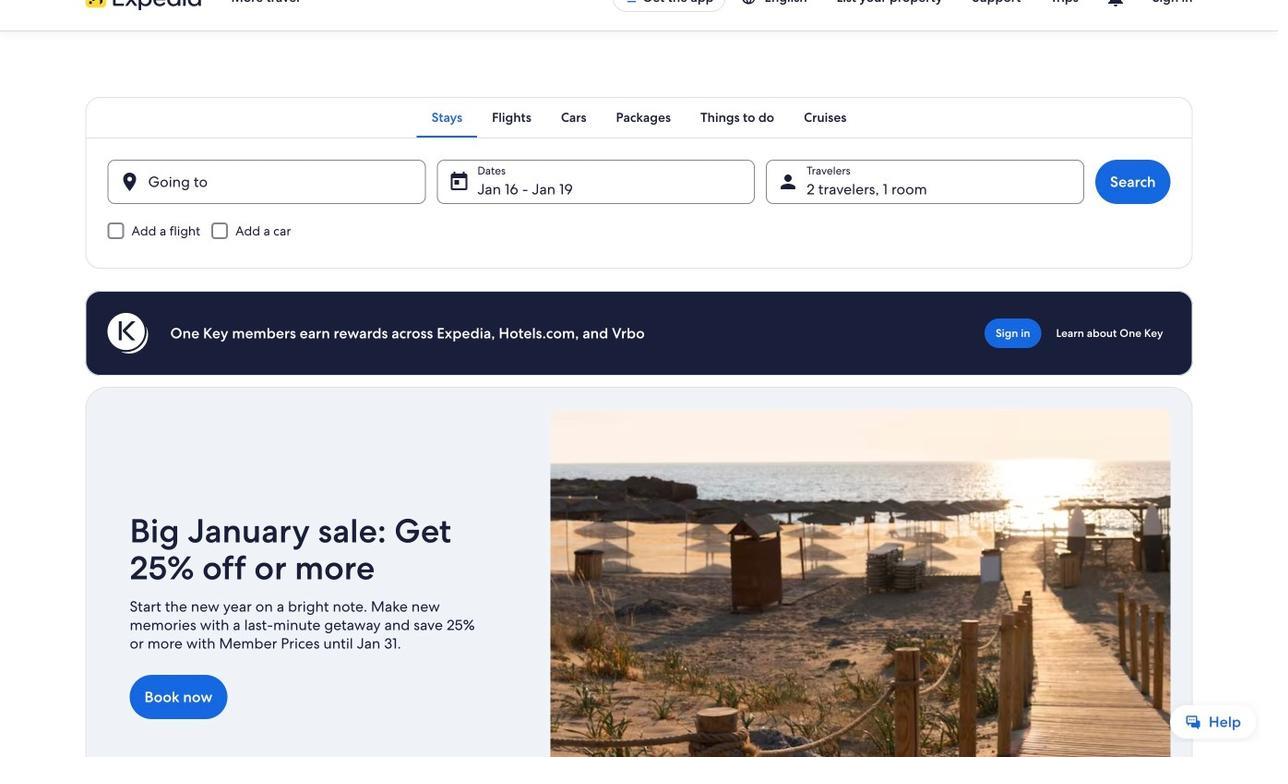 Task type: describe. For each thing, give the bounding box(es) containing it.
download the app button image
[[624, 0, 639, 5]]

small image
[[741, 0, 765, 6]]



Task type: vqa. For each thing, say whether or not it's contained in the screenshot.
"March 2024" element
no



Task type: locate. For each thing, give the bounding box(es) containing it.
communication center icon image
[[1105, 0, 1127, 8]]

main content
[[0, 30, 1279, 757]]

expedia logo image
[[85, 0, 202, 10]]

tab list
[[85, 97, 1193, 138]]



